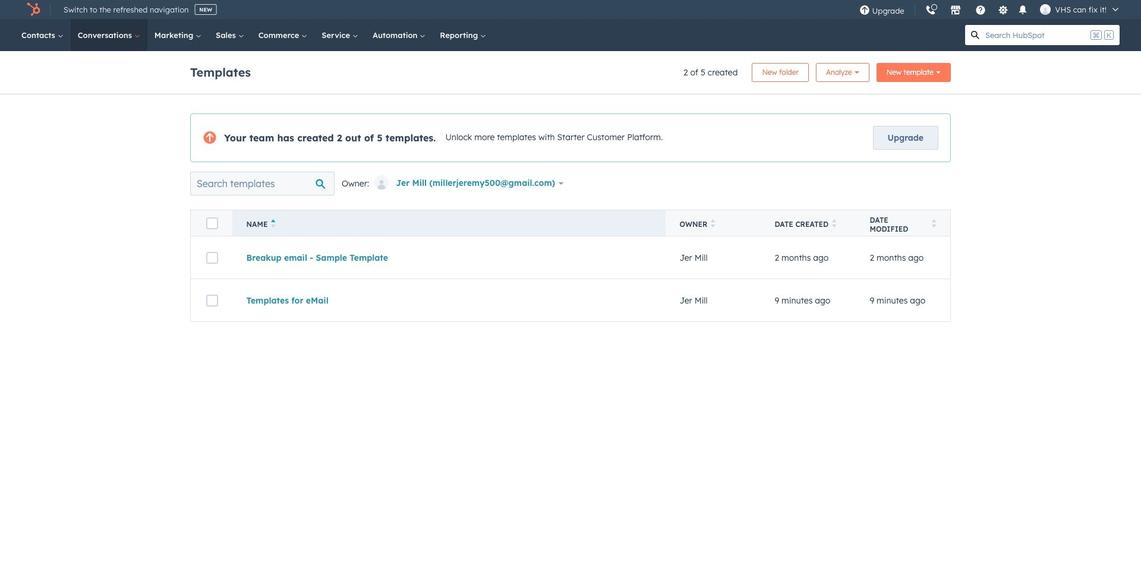 Task type: locate. For each thing, give the bounding box(es) containing it.
press to sort. image
[[833, 219, 837, 228], [932, 219, 937, 228]]

2 horizontal spatial press to sort. element
[[932, 219, 937, 230]]

menu
[[854, 0, 1128, 20]]

1 horizontal spatial press to sort. element
[[833, 219, 837, 230]]

3 press to sort. element from the left
[[932, 219, 937, 230]]

marketplaces image
[[951, 5, 962, 16]]

2 press to sort. image from the left
[[932, 219, 937, 228]]

banner
[[190, 59, 952, 82]]

press to sort. element
[[712, 219, 716, 230], [833, 219, 837, 230], [932, 219, 937, 230]]

0 horizontal spatial press to sort. image
[[833, 219, 837, 228]]

0 horizontal spatial press to sort. element
[[712, 219, 716, 230]]

1 horizontal spatial press to sort. image
[[932, 219, 937, 228]]

jer mill image
[[1041, 4, 1051, 15]]



Task type: vqa. For each thing, say whether or not it's contained in the screenshot.
left Press to sort. element
yes



Task type: describe. For each thing, give the bounding box(es) containing it.
2 press to sort. element from the left
[[833, 219, 837, 230]]

Search HubSpot search field
[[986, 25, 1089, 45]]

ascending sort. press to sort descending. element
[[271, 219, 276, 230]]

Search search field
[[190, 172, 335, 196]]

1 press to sort. image from the left
[[833, 219, 837, 228]]

press to sort. image
[[712, 219, 716, 228]]

1 press to sort. element from the left
[[712, 219, 716, 230]]

ascending sort. press to sort descending. image
[[271, 219, 276, 228]]



